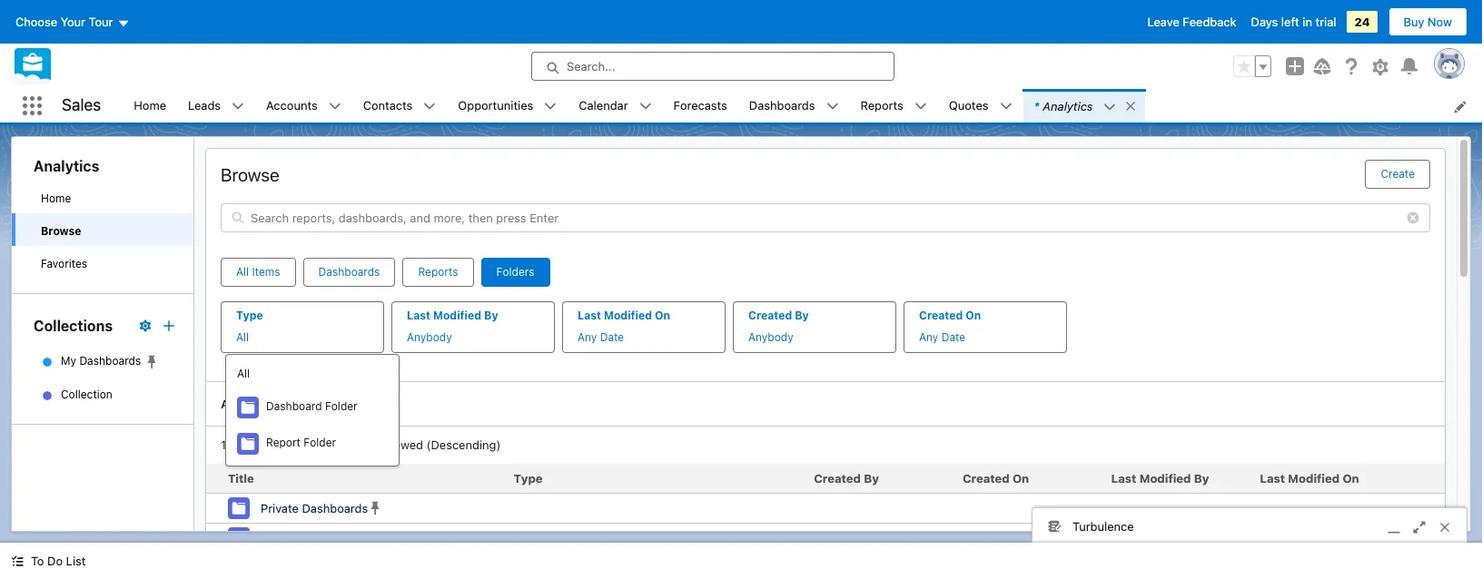 Task type: locate. For each thing, give the bounding box(es) containing it.
quotes list item
[[938, 89, 1023, 123]]

text default image right contacts on the top
[[424, 100, 436, 113]]

tour
[[89, 15, 113, 29]]

contacts link
[[352, 89, 424, 123]]

accounts link
[[255, 89, 329, 123]]

calendar list item
[[568, 89, 663, 123]]

text default image left *
[[1000, 100, 1012, 113]]

2 text default image from the left
[[424, 100, 436, 113]]

text default image inside quotes 'list item'
[[1000, 100, 1012, 113]]

dashboards
[[749, 98, 815, 112]]

forecasts
[[674, 98, 727, 112]]

trial
[[1316, 15, 1337, 29]]

now
[[1428, 15, 1452, 29]]

text default image inside dashboards list item
[[826, 100, 839, 113]]

days
[[1251, 15, 1278, 29]]

1 text default image from the left
[[232, 100, 244, 113]]

search...
[[567, 59, 615, 74]]

text default image for accounts
[[329, 100, 341, 113]]

text default image for calendar
[[639, 100, 652, 113]]

quotes link
[[938, 89, 1000, 123]]

to do list button
[[0, 543, 97, 580]]

accounts list item
[[255, 89, 352, 123]]

sales
[[62, 96, 101, 115]]

text default image left calendar link
[[544, 100, 557, 113]]

text default image for opportunities
[[544, 100, 557, 113]]

text default image inside contacts list item
[[424, 100, 436, 113]]

text default image right calendar
[[639, 100, 652, 113]]

3 text default image from the left
[[544, 100, 557, 113]]

in
[[1303, 15, 1313, 29]]

text default image inside "opportunities" list item
[[544, 100, 557, 113]]

list item
[[1023, 89, 1146, 123]]

to
[[31, 554, 44, 569]]

home
[[134, 98, 166, 112]]

text default image inside calendar list item
[[639, 100, 652, 113]]

text default image inside accounts list item
[[329, 100, 341, 113]]

accounts
[[266, 98, 318, 112]]

choose your tour
[[15, 15, 113, 29]]

analytics
[[1043, 99, 1093, 113]]

text default image
[[232, 100, 244, 113], [424, 100, 436, 113], [544, 100, 557, 113], [639, 100, 652, 113], [1000, 100, 1012, 113]]

text default image inside reports list item
[[915, 100, 927, 113]]

list
[[66, 554, 86, 569]]

text default image inside leads list item
[[232, 100, 244, 113]]

list item containing *
[[1023, 89, 1146, 123]]

list
[[123, 89, 1482, 123]]

group
[[1234, 55, 1272, 77]]

text default image
[[1125, 100, 1138, 112], [329, 100, 341, 113], [826, 100, 839, 113], [915, 100, 927, 113], [1104, 101, 1117, 113], [11, 555, 24, 568]]

do
[[47, 554, 63, 569]]

reports link
[[850, 89, 915, 123]]

4 text default image from the left
[[639, 100, 652, 113]]

leave feedback
[[1148, 15, 1237, 29]]

text default image right leads
[[232, 100, 244, 113]]

search... button
[[531, 52, 895, 81]]

text default image for quotes
[[1000, 100, 1012, 113]]

5 text default image from the left
[[1000, 100, 1012, 113]]

*
[[1034, 99, 1040, 113]]

opportunities
[[458, 98, 534, 112]]

calendar
[[579, 98, 628, 112]]



Task type: describe. For each thing, give the bounding box(es) containing it.
text default image for dashboards
[[826, 100, 839, 113]]

contacts list item
[[352, 89, 447, 123]]

text default image for *
[[1104, 101, 1117, 113]]

days left in trial
[[1251, 15, 1337, 29]]

choose
[[15, 15, 57, 29]]

reports
[[861, 98, 904, 112]]

* analytics
[[1034, 99, 1093, 113]]

leads
[[188, 98, 221, 112]]

opportunities list item
[[447, 89, 568, 123]]

turbulence
[[1073, 519, 1134, 534]]

home link
[[123, 89, 177, 123]]

calendar link
[[568, 89, 639, 123]]

reports list item
[[850, 89, 938, 123]]

leave
[[1148, 15, 1180, 29]]

leave feedback link
[[1148, 15, 1237, 29]]

text default image for contacts
[[424, 100, 436, 113]]

dashboards list item
[[738, 89, 850, 123]]

feedback
[[1183, 15, 1237, 29]]

list containing home
[[123, 89, 1482, 123]]

forecasts link
[[663, 89, 738, 123]]

leads list item
[[177, 89, 255, 123]]

buy
[[1404, 15, 1425, 29]]

choose your tour button
[[15, 7, 130, 36]]

buy now button
[[1388, 7, 1468, 36]]

leads link
[[177, 89, 232, 123]]

quotes
[[949, 98, 989, 112]]

opportunities link
[[447, 89, 544, 123]]

text default image for reports
[[915, 100, 927, 113]]

your
[[61, 15, 85, 29]]

24
[[1355, 15, 1370, 29]]

to do list
[[31, 554, 86, 569]]

dashboards link
[[738, 89, 826, 123]]

left
[[1282, 15, 1300, 29]]

buy now
[[1404, 15, 1452, 29]]

text default image inside to do list button
[[11, 555, 24, 568]]

contacts
[[363, 98, 413, 112]]

text default image for leads
[[232, 100, 244, 113]]



Task type: vqa. For each thing, say whether or not it's contained in the screenshot.
"Description" Text Field
no



